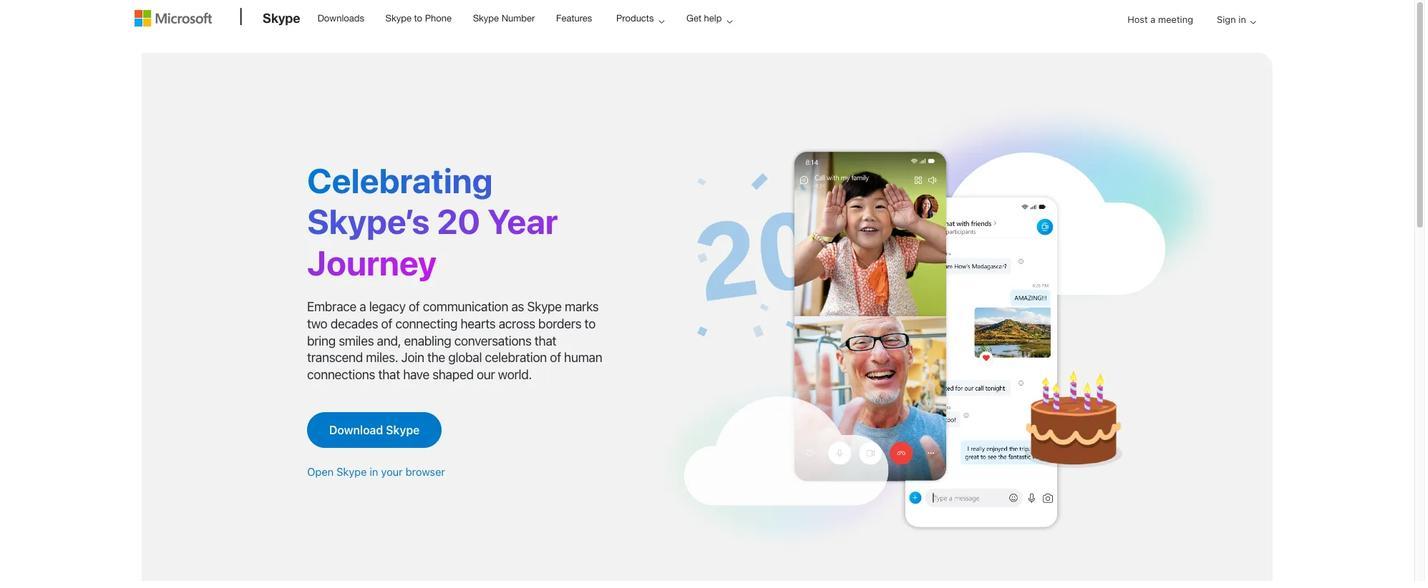 Task type: vqa. For each thing, say whether or not it's contained in the screenshot.
Skype's
yes



Task type: describe. For each thing, give the bounding box(es) containing it.
1 horizontal spatial that
[[535, 333, 556, 348]]

microsoft image
[[135, 10, 212, 26]]

and,
[[377, 333, 401, 348]]

downloads link
[[311, 1, 371, 35]]

two
[[307, 316, 327, 331]]

celebrating
[[307, 160, 493, 200]]

features
[[556, 13, 592, 24]]

skype to phone
[[386, 13, 452, 24]]

skype left downloads link
[[263, 10, 300, 26]]

2 vertical spatial of
[[550, 350, 561, 365]]

0 horizontal spatial to
[[414, 13, 422, 24]]

downloads
[[318, 13, 364, 24]]

open skype in your browser link
[[307, 466, 445, 479]]

skype number
[[473, 13, 535, 24]]

a for host
[[1151, 14, 1156, 25]]

legacy
[[369, 299, 406, 314]]

download skype
[[329, 424, 420, 437]]

products
[[616, 13, 654, 24]]

skype link
[[256, 1, 308, 39]]

host a meeting
[[1128, 14, 1193, 25]]

have
[[403, 368, 429, 383]]

our
[[477, 368, 495, 383]]

your
[[381, 466, 403, 479]]

0 vertical spatial of
[[409, 299, 420, 314]]

to inside embrace a legacy of communication as skype marks two decades of connecting hearts across borders to bring smiles and, enabling conversations that transcend miles. join the global celebration of human connections that have shaped our world.
[[585, 316, 596, 331]]

skype's
[[307, 201, 430, 242]]

number
[[502, 13, 535, 24]]

help
[[704, 13, 722, 24]]

download
[[329, 424, 383, 437]]

hearts
[[461, 316, 496, 331]]

great video calling with skype image
[[651, 96, 1230, 553]]

conversations
[[454, 333, 532, 348]]

0 horizontal spatial in
[[370, 466, 378, 479]]

transcend
[[307, 350, 363, 365]]

skype inside skype number link
[[473, 13, 499, 24]]

browser
[[406, 466, 445, 479]]

skype number link
[[467, 1, 541, 35]]

celebrating skype's 20 year journey
[[307, 160, 558, 283]]

features link
[[550, 1, 599, 35]]

1 vertical spatial of
[[381, 316, 392, 331]]

skype right open
[[337, 466, 367, 479]]



Task type: locate. For each thing, give the bounding box(es) containing it.
communication
[[423, 299, 508, 314]]

1 horizontal spatial of
[[409, 299, 420, 314]]

borders
[[538, 316, 582, 331]]

0 horizontal spatial of
[[381, 316, 392, 331]]

0 horizontal spatial that
[[378, 368, 400, 383]]

global
[[448, 350, 482, 365]]

skype left the number
[[473, 13, 499, 24]]

20
[[437, 201, 481, 242]]

1 vertical spatial to
[[585, 316, 596, 331]]

to
[[414, 13, 422, 24], [585, 316, 596, 331]]

journey
[[307, 243, 437, 283]]

a for embrace
[[360, 299, 366, 314]]

in left your
[[370, 466, 378, 479]]

enabling
[[404, 333, 451, 348]]

skype
[[263, 10, 300, 26], [386, 13, 412, 24], [473, 13, 499, 24], [527, 299, 562, 314], [386, 424, 420, 437], [337, 466, 367, 479]]

host
[[1128, 14, 1148, 25]]

open
[[307, 466, 334, 479]]

that
[[535, 333, 556, 348], [378, 368, 400, 383]]

sign in
[[1217, 14, 1246, 25]]

a right host
[[1151, 14, 1156, 25]]

get
[[687, 13, 702, 24]]

embrace
[[307, 299, 357, 314]]

marks
[[565, 299, 599, 314]]

0 vertical spatial to
[[414, 13, 422, 24]]

skype up borders
[[527, 299, 562, 314]]

0 vertical spatial a
[[1151, 14, 1156, 25]]

bring
[[307, 333, 336, 348]]

sign
[[1217, 14, 1236, 25]]

open skype in your browser
[[307, 466, 445, 479]]

that down miles.
[[378, 368, 400, 383]]

host a meeting link
[[1116, 1, 1205, 38]]

0 horizontal spatial a
[[360, 299, 366, 314]]

celebration
[[485, 350, 547, 365]]

to down the marks
[[585, 316, 596, 331]]

download skype link
[[307, 413, 442, 448]]

skype inside download skype link
[[386, 424, 420, 437]]

arrow down image
[[1245, 14, 1262, 31]]

across
[[499, 316, 535, 331]]

1 vertical spatial that
[[378, 368, 400, 383]]

menu bar
[[135, 1, 1280, 76]]

world.
[[498, 368, 532, 383]]

phone
[[425, 13, 452, 24]]

a
[[1151, 14, 1156, 25], [360, 299, 366, 314]]

1 vertical spatial in
[[370, 466, 378, 479]]

a up decades
[[360, 299, 366, 314]]

human
[[564, 350, 602, 365]]

of
[[409, 299, 420, 314], [381, 316, 392, 331], [550, 350, 561, 365]]

connecting
[[395, 316, 458, 331]]

2 horizontal spatial of
[[550, 350, 561, 365]]

skype left phone
[[386, 13, 412, 24]]

connections
[[307, 368, 375, 383]]

0 vertical spatial that
[[535, 333, 556, 348]]

in right sign
[[1239, 14, 1246, 25]]

skype inside embrace a legacy of communication as skype marks two decades of connecting hearts across borders to bring smiles and, enabling conversations that transcend miles. join the global celebration of human connections that have shaped our world.
[[527, 299, 562, 314]]

skype inside skype to phone link
[[386, 13, 412, 24]]

meeting
[[1158, 14, 1193, 25]]

1 horizontal spatial in
[[1239, 14, 1246, 25]]

miles.
[[366, 350, 398, 365]]

skype up your
[[386, 424, 420, 437]]

as
[[511, 299, 524, 314]]

of up the connecting
[[409, 299, 420, 314]]

join
[[401, 350, 424, 365]]

products button
[[604, 1, 676, 36]]

of down legacy
[[381, 316, 392, 331]]

in inside "link"
[[1239, 14, 1246, 25]]

sign in link
[[1206, 1, 1262, 38]]

1 vertical spatial a
[[360, 299, 366, 314]]

decades
[[331, 316, 378, 331]]

skype to phone link
[[379, 1, 458, 35]]

embrace a legacy of communication as skype marks two decades of connecting hearts across borders to bring smiles and, enabling conversations that transcend miles. join the global celebration of human connections that have shaped our world.
[[307, 299, 602, 383]]

of left human
[[550, 350, 561, 365]]

a inside menu bar
[[1151, 14, 1156, 25]]

menu bar containing host a meeting
[[135, 1, 1280, 76]]

a inside embrace a legacy of communication as skype marks two decades of connecting hearts across borders to bring smiles and, enabling conversations that transcend miles. join the global celebration of human connections that have shaped our world.
[[360, 299, 366, 314]]

in
[[1239, 14, 1246, 25], [370, 466, 378, 479]]

0 vertical spatial in
[[1239, 14, 1246, 25]]

smiles
[[339, 333, 374, 348]]

year
[[488, 201, 558, 242]]

1 horizontal spatial a
[[1151, 14, 1156, 25]]

1 horizontal spatial to
[[585, 316, 596, 331]]

get help button
[[674, 1, 744, 36]]

to left phone
[[414, 13, 422, 24]]

shaped
[[432, 368, 474, 383]]

the
[[427, 350, 445, 365]]

get help
[[687, 13, 722, 24]]

that down borders
[[535, 333, 556, 348]]



